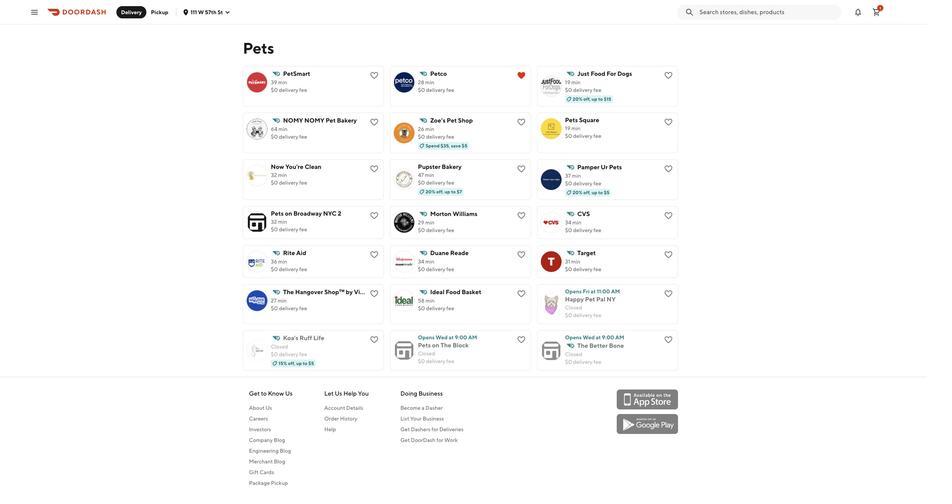 Task type: vqa. For each thing, say whether or not it's contained in the screenshot.
PetSmart
yes



Task type: describe. For each thing, give the bounding box(es) containing it.
pets right 'ur'
[[609, 164, 622, 171]]

become a dasher
[[401, 405, 443, 411]]

min for petco
[[426, 79, 435, 85]]

1 button
[[869, 4, 885, 20]]

delivery inside 39 min $0 delivery fee
[[279, 87, 298, 93]]

fee inside 29 min $0 delivery fee
[[447, 227, 455, 233]]

11:00
[[597, 289, 610, 295]]

food for just
[[591, 70, 606, 77]]

work
[[445, 437, 458, 443]]

on inside pets on broadway nyc 2 32 min $0 delivery fee
[[285, 210, 292, 217]]

company
[[249, 437, 273, 443]]

1 horizontal spatial help
[[344, 390, 357, 397]]

koa's ruff life
[[283, 335, 325, 342]]

to for pamper ur pets
[[599, 190, 603, 195]]

us for let us help you
[[335, 390, 342, 397]]

the for the hangover shop™ by vita coco
[[283, 289, 294, 296]]

1 nomy from the left
[[283, 117, 303, 124]]

$0 inside pets square 19 min $0 delivery fee
[[565, 133, 572, 139]]

koa's
[[283, 335, 298, 342]]

list your business link
[[401, 415, 464, 423]]

become a dasher link
[[401, 404, 464, 412]]

click to add this store to your saved list image for cvs
[[664, 211, 673, 220]]

save
[[451, 143, 461, 149]]

gift cards
[[249, 470, 274, 476]]

off, down pupster bakery 47 min $0 delivery fee
[[437, 189, 444, 195]]

fee down duane reade
[[447, 266, 455, 273]]

delivery inside 36 min $0 delivery fee
[[279, 266, 298, 273]]

careers
[[249, 416, 268, 422]]

$5 for koa's ruff life
[[309, 361, 314, 366]]

careers link
[[249, 415, 293, 423]]

off, for just food for dogs
[[584, 96, 591, 102]]

64
[[271, 126, 278, 132]]

morton williams
[[430, 210, 478, 218]]

64 min $0 delivery fee
[[271, 126, 307, 140]]

9:00 for opens wed at 9:00 am pets on the block closed $0 delivery fee
[[455, 335, 467, 341]]

click to add this store to your saved list image for ideal food basket
[[517, 289, 526, 299]]

delivery inside 27 min $0 delivery fee
[[279, 305, 298, 312]]

closed inside opens wed at 9:00 am pets on the block closed $0 delivery fee
[[418, 351, 435, 357]]

order history link
[[324, 415, 369, 423]]

account details
[[324, 405, 363, 411]]

$35,
[[441, 143, 450, 149]]

fee inside 58 min $0 delivery fee
[[447, 305, 455, 312]]

32 inside pets on broadway nyc 2 32 min $0 delivery fee
[[271, 219, 277, 225]]

delivery
[[121, 9, 142, 15]]

pets for pets
[[243, 39, 274, 57]]

to left know
[[261, 390, 267, 397]]

us for about us
[[266, 405, 272, 411]]

pickup inside button
[[151, 9, 168, 15]]

package pickup link
[[249, 480, 293, 487]]

fee inside 37 min $0 delivery fee
[[594, 181, 602, 187]]

pets square 19 min $0 delivery fee
[[565, 117, 602, 139]]

26 min $0 delivery fee
[[418, 126, 455, 140]]

delivery down duane
[[426, 266, 446, 273]]

$0 inside pupster bakery 47 min $0 delivery fee
[[418, 180, 425, 186]]

engineering blog link
[[249, 447, 293, 455]]

about us
[[249, 405, 272, 411]]

$7
[[457, 189, 462, 195]]

min for just food for dogs
[[572, 79, 581, 85]]

1 horizontal spatial us
[[285, 390, 293, 397]]

19 inside 19 min $0 delivery fee
[[565, 79, 571, 85]]

fee inside the 28 min $0 delivery fee
[[447, 87, 455, 93]]

0 vertical spatial $5
[[462, 143, 468, 149]]

37
[[565, 173, 571, 179]]

$0 inside the opens fri at 11:00 am happy pet pal ny closed $0 delivery fee
[[565, 312, 572, 319]]

pets for pets square 19 min $0 delivery fee
[[565, 117, 578, 124]]

blog for merchant blog
[[274, 459, 285, 465]]

ur
[[601, 164, 608, 171]]

fee inside 19 min $0 delivery fee
[[594, 87, 602, 93]]

111
[[191, 9, 197, 15]]

$0 inside 29 min $0 delivery fee
[[418, 227, 425, 233]]

to left $7
[[451, 189, 456, 195]]

fee inside 36 min $0 delivery fee
[[299, 266, 307, 273]]

open menu image
[[30, 7, 39, 17]]

36 min $0 delivery fee
[[271, 259, 307, 273]]

become
[[401, 405, 421, 411]]

the hangover shop™ by vita coco
[[283, 289, 382, 296]]

fee inside pets on broadway nyc 2 32 min $0 delivery fee
[[299, 227, 307, 233]]

happy
[[565, 296, 584, 303]]

$0 inside 26 min $0 delivery fee
[[418, 134, 425, 140]]

20% down pupster bakery 47 min $0 delivery fee
[[426, 189, 436, 195]]

a
[[422, 405, 425, 411]]

min for petsmart
[[278, 79, 287, 85]]

delivery inside 26 min $0 delivery fee
[[426, 134, 446, 140]]

engineering blog
[[249, 448, 291, 454]]

account details link
[[324, 404, 369, 412]]

1
[[880, 6, 882, 10]]

petco
[[430, 70, 447, 77]]

$0 inside 58 min $0 delivery fee
[[418, 305, 425, 312]]

fee up 15% off, up to $5
[[299, 351, 307, 358]]

fee inside 64 min $0 delivery fee
[[299, 134, 307, 140]]

am up bone
[[616, 335, 625, 341]]

34 min $0 delivery fee for cvs
[[565, 220, 602, 233]]

111 w 57th st
[[191, 9, 223, 15]]

min for rite aid
[[278, 259, 287, 265]]

by
[[346, 289, 353, 296]]

get to know us
[[249, 390, 293, 397]]

min for pamper ur pets
[[572, 173, 581, 179]]

pets for pets on broadway nyc 2 32 min $0 delivery fee
[[271, 210, 284, 217]]

0 items, open order cart image
[[872, 7, 882, 17]]

cards
[[260, 470, 274, 476]]

pupster bakery 47 min $0 delivery fee
[[418, 163, 462, 186]]

1 vertical spatial pickup
[[271, 480, 288, 486]]

1 horizontal spatial closed $0 delivery fee
[[565, 351, 602, 365]]

target
[[578, 250, 596, 257]]

min inside the now you're clean 32 min $0 delivery fee
[[278, 172, 287, 178]]

up for just food for dogs
[[592, 96, 598, 102]]

ruff
[[300, 335, 312, 342]]

fee down better
[[594, 359, 602, 365]]

$0 inside the now you're clean 32 min $0 delivery fee
[[271, 180, 278, 186]]

pets inside opens wed at 9:00 am pets on the block closed $0 delivery fee
[[418, 342, 431, 349]]

the inside opens wed at 9:00 am pets on the block closed $0 delivery fee
[[441, 342, 452, 349]]

19 min $0 delivery fee
[[565, 79, 602, 93]]

47
[[418, 172, 424, 178]]

you
[[358, 390, 369, 397]]

fee inside pets square 19 min $0 delivery fee
[[594, 133, 602, 139]]

spend
[[426, 143, 440, 149]]

notification bell image
[[854, 7, 863, 17]]

get for get dashers for deliveries
[[401, 427, 410, 433]]

29 min $0 delivery fee
[[418, 220, 455, 233]]

delivery inside 37 min $0 delivery fee
[[573, 181, 593, 187]]

pal
[[597, 296, 606, 303]]

engineering
[[249, 448, 279, 454]]

coco
[[367, 289, 382, 296]]

31
[[565, 259, 571, 265]]

doing
[[401, 390, 418, 397]]

fee inside the now you're clean 32 min $0 delivery fee
[[299, 180, 307, 186]]

you're
[[286, 163, 304, 171]]

36
[[271, 259, 277, 265]]

block
[[453, 342, 469, 349]]

investors link
[[249, 426, 293, 434]]

57th
[[205, 9, 217, 15]]

get doordash for work link
[[401, 437, 464, 444]]

delivery inside the opens fri at 11:00 am happy pet pal ny closed $0 delivery fee
[[573, 312, 593, 319]]

delivery inside pets on broadway nyc 2 32 min $0 delivery fee
[[279, 227, 298, 233]]

let us help you
[[324, 390, 369, 397]]

20% for pamper ur pets
[[573, 190, 583, 195]]

2 nomy from the left
[[305, 117, 325, 124]]

broadway
[[294, 210, 322, 217]]

20% off, up to $5
[[573, 190, 610, 195]]

shop™
[[325, 289, 345, 296]]

about us link
[[249, 404, 293, 412]]

your
[[411, 416, 422, 422]]

st
[[218, 9, 223, 15]]

opens up the better bone
[[565, 335, 582, 341]]

$0 inside 19 min $0 delivery fee
[[565, 87, 572, 93]]

wed for opens wed at 9:00 am
[[583, 335, 595, 341]]

delivery inside 64 min $0 delivery fee
[[279, 134, 298, 140]]

duane reade
[[430, 250, 469, 257]]

$0 inside opens wed at 9:00 am pets on the block closed $0 delivery fee
[[418, 358, 425, 365]]

history
[[340, 416, 358, 422]]

petsmart
[[283, 70, 310, 77]]

fri
[[583, 289, 590, 295]]

111 w 57th st button
[[183, 9, 231, 15]]

9:00 for opens wed at 9:00 am
[[602, 335, 615, 341]]

help link
[[324, 426, 369, 434]]

hangover
[[295, 289, 323, 296]]

min for zoe's pet shop
[[426, 126, 435, 132]]

blog for engineering blog
[[280, 448, 291, 454]]

gift
[[249, 470, 259, 476]]

dashers
[[411, 427, 431, 433]]



Task type: locate. For each thing, give the bounding box(es) containing it.
delivery up 20% off, up to $15
[[573, 87, 593, 93]]

nyc
[[323, 210, 337, 217]]

min inside 26 min $0 delivery fee
[[426, 126, 435, 132]]

the better bone
[[578, 342, 624, 350]]

min down just
[[572, 79, 581, 85]]

34 for cvs
[[565, 220, 572, 226]]

fee up 20% off, up to $15
[[594, 87, 602, 93]]

delivery down petsmart
[[279, 87, 298, 93]]

15%
[[279, 361, 287, 366]]

min down now
[[278, 172, 287, 178]]

min inside 29 min $0 delivery fee
[[426, 220, 435, 226]]

0 horizontal spatial bakery
[[337, 117, 357, 124]]

$5 right save
[[462, 143, 468, 149]]

0 horizontal spatial nomy
[[283, 117, 303, 124]]

click to add this store to your saved list image for koa's ruff life
[[370, 335, 379, 345]]

min right 27
[[278, 298, 287, 304]]

up left $7
[[445, 189, 450, 195]]

1 horizontal spatial wed
[[583, 335, 595, 341]]

to down 37 min $0 delivery fee
[[599, 190, 603, 195]]

fee inside 27 min $0 delivery fee
[[299, 305, 307, 312]]

wed down 58 min $0 delivery fee
[[436, 335, 448, 341]]

am inside opens wed at 9:00 am pets on the block closed $0 delivery fee
[[468, 335, 477, 341]]

pets on broadway nyc 2 32 min $0 delivery fee
[[271, 210, 342, 233]]

min for morton williams
[[426, 220, 435, 226]]

up down 37 min $0 delivery fee
[[592, 190, 598, 195]]

fee inside opens wed at 9:00 am pets on the block closed $0 delivery fee
[[447, 358, 455, 365]]

0 horizontal spatial food
[[446, 289, 461, 296]]

get for get to know us
[[249, 390, 260, 397]]

click to remove this store from your saved list image
[[517, 71, 526, 80]]

gift cards link
[[249, 469, 293, 476]]

fee down 'target'
[[594, 266, 602, 273]]

2 vertical spatial $5
[[309, 361, 314, 366]]

am for block
[[468, 335, 477, 341]]

fee up 20% off, up to $7
[[447, 180, 455, 186]]

delivery inside the now you're clean 32 min $0 delivery fee
[[279, 180, 298, 186]]

min for cvs
[[573, 220, 582, 226]]

at inside opens wed at 9:00 am pets on the block closed $0 delivery fee
[[449, 335, 454, 341]]

0 horizontal spatial 34 min $0 delivery fee
[[418, 259, 455, 273]]

click to add this store to your saved list image
[[370, 118, 379, 127], [517, 118, 526, 127], [517, 164, 526, 174], [370, 211, 379, 220], [664, 211, 673, 220], [370, 250, 379, 260], [664, 250, 673, 260], [517, 289, 526, 299], [370, 335, 379, 345], [664, 335, 673, 345]]

9:00 up block
[[455, 335, 467, 341]]

pets left square
[[565, 117, 578, 124]]

pets left broadway
[[271, 210, 284, 217]]

up left '$15' at right top
[[592, 96, 598, 102]]

0 horizontal spatial on
[[285, 210, 292, 217]]

$5 down 'ur'
[[604, 190, 610, 195]]

delivery down 'target'
[[573, 266, 593, 273]]

opens inside the opens fri at 11:00 am happy pet pal ny closed $0 delivery fee
[[565, 289, 582, 295]]

delivery inside pupster bakery 47 min $0 delivery fee
[[426, 180, 446, 186]]

1 horizontal spatial the
[[441, 342, 452, 349]]

dasher
[[426, 405, 443, 411]]

fee down aid
[[299, 266, 307, 273]]

15% off, up to $5
[[279, 361, 314, 366]]

0 horizontal spatial the
[[283, 289, 294, 296]]

1 horizontal spatial pickup
[[271, 480, 288, 486]]

for for doordash
[[437, 437, 444, 443]]

2
[[338, 210, 342, 217]]

0 vertical spatial food
[[591, 70, 606, 77]]

wed inside opens wed at 9:00 am pets on the block closed $0 delivery fee
[[436, 335, 448, 341]]

off, for koa's ruff life
[[288, 361, 295, 366]]

min for target
[[572, 259, 581, 265]]

fee down block
[[447, 358, 455, 365]]

delivery up 20% off, up to $5
[[573, 181, 593, 187]]

delivery inside 31 min $0 delivery fee
[[573, 266, 593, 273]]

pets inside pets on broadway nyc 2 32 min $0 delivery fee
[[271, 210, 284, 217]]

0 vertical spatial 19
[[565, 79, 571, 85]]

1 horizontal spatial pet
[[447, 117, 457, 124]]

2 vertical spatial get
[[401, 437, 410, 443]]

off, down 19 min $0 delivery fee at the top of page
[[584, 96, 591, 102]]

pickup down gift cards "link" on the bottom
[[271, 480, 288, 486]]

fee up 'target'
[[594, 227, 602, 233]]

$0 inside 36 min $0 delivery fee
[[271, 266, 278, 273]]

min down pupster
[[425, 172, 434, 178]]

min right 29
[[426, 220, 435, 226]]

min inside 37 min $0 delivery fee
[[572, 173, 581, 179]]

min for ideal food basket
[[426, 298, 435, 304]]

for left work
[[437, 437, 444, 443]]

opens inside opens wed at 9:00 am pets on the block closed $0 delivery fee
[[418, 335, 435, 341]]

$5 down ruff
[[309, 361, 314, 366]]

1 horizontal spatial 34
[[565, 220, 572, 226]]

min right 28
[[426, 79, 435, 85]]

package pickup
[[249, 480, 288, 486]]

0 vertical spatial on
[[285, 210, 292, 217]]

34 min $0 delivery fee for duane reade
[[418, 259, 455, 273]]

blog down the investors link
[[274, 437, 285, 443]]

up for pamper ur pets
[[592, 190, 598, 195]]

am for ny
[[612, 289, 620, 295]]

19 inside pets square 19 min $0 delivery fee
[[565, 125, 571, 131]]

min right 31
[[572, 259, 581, 265]]

know
[[268, 390, 284, 397]]

clean
[[305, 163, 322, 171]]

0 horizontal spatial $5
[[309, 361, 314, 366]]

fee
[[299, 87, 307, 93], [447, 87, 455, 93], [594, 87, 602, 93], [594, 133, 602, 139], [299, 134, 307, 140], [447, 134, 455, 140], [299, 180, 307, 186], [447, 180, 455, 186], [594, 181, 602, 187], [299, 227, 307, 233], [447, 227, 455, 233], [594, 227, 602, 233], [299, 266, 307, 273], [447, 266, 455, 273], [594, 266, 602, 273], [299, 305, 307, 312], [447, 305, 455, 312], [594, 312, 602, 319], [299, 351, 307, 358], [447, 358, 455, 365], [594, 359, 602, 365]]

delivery inside pets square 19 min $0 delivery fee
[[573, 133, 593, 139]]

nomy
[[283, 117, 303, 124], [305, 117, 325, 124]]

28
[[418, 79, 424, 85]]

20% for just food for dogs
[[573, 96, 583, 102]]

20% off, up to $7
[[426, 189, 462, 195]]

to for just food for dogs
[[599, 96, 603, 102]]

min down the cvs
[[573, 220, 582, 226]]

am up ny on the right bottom of page
[[612, 289, 620, 295]]

0 vertical spatial 34 min $0 delivery fee
[[565, 220, 602, 233]]

delivery inside the 28 min $0 delivery fee
[[426, 87, 446, 93]]

min up the rite
[[278, 219, 287, 225]]

1 32 from the top
[[271, 172, 277, 178]]

delivery down square
[[573, 133, 593, 139]]

0 horizontal spatial pet
[[326, 117, 336, 124]]

min inside 19 min $0 delivery fee
[[572, 79, 581, 85]]

w
[[198, 9, 204, 15]]

am up block
[[468, 335, 477, 341]]

1 vertical spatial on
[[432, 342, 440, 349]]

rite aid
[[283, 250, 306, 257]]

closed $0 delivery fee down better
[[565, 351, 602, 365]]

0 horizontal spatial us
[[266, 405, 272, 411]]

20% down 19 min $0 delivery fee at the top of page
[[573, 96, 583, 102]]

pickup button
[[146, 6, 173, 18]]

blog for company blog
[[274, 437, 285, 443]]

$0
[[271, 87, 278, 93], [418, 87, 425, 93], [565, 87, 572, 93], [565, 133, 572, 139], [271, 134, 278, 140], [418, 134, 425, 140], [271, 180, 278, 186], [418, 180, 425, 186], [565, 181, 572, 187], [271, 227, 278, 233], [418, 227, 425, 233], [565, 227, 572, 233], [271, 266, 278, 273], [418, 266, 425, 273], [565, 266, 572, 273], [271, 305, 278, 312], [418, 305, 425, 312], [565, 312, 572, 319], [271, 351, 278, 358], [418, 358, 425, 365], [565, 359, 572, 365]]

click to add this store to your saved list image
[[370, 71, 379, 80], [664, 71, 673, 80], [664, 118, 673, 127], [370, 164, 379, 174], [664, 164, 673, 174], [517, 211, 526, 220], [517, 250, 526, 260], [370, 289, 379, 299], [664, 289, 673, 299], [517, 335, 526, 345]]

fee down ideal food basket at the bottom
[[447, 305, 455, 312]]

1 vertical spatial help
[[324, 427, 336, 433]]

pet inside the opens fri at 11:00 am happy pet pal ny closed $0 delivery fee
[[585, 296, 595, 303]]

reade
[[450, 250, 469, 257]]

click to add this store to your saved list image for rite aid
[[370, 250, 379, 260]]

fee inside 39 min $0 delivery fee
[[299, 87, 307, 93]]

0 vertical spatial business
[[419, 390, 443, 397]]

1 vertical spatial get
[[401, 427, 410, 433]]

0 vertical spatial help
[[344, 390, 357, 397]]

1 vertical spatial bakery
[[442, 163, 462, 171]]

delivery down you're in the left top of the page
[[279, 180, 298, 186]]

0 vertical spatial bakery
[[337, 117, 357, 124]]

1 vertical spatial 34
[[418, 259, 425, 265]]

$0 inside 31 min $0 delivery fee
[[565, 266, 572, 273]]

19
[[565, 79, 571, 85], [565, 125, 571, 131]]

food
[[591, 70, 606, 77], [446, 289, 461, 296]]

delivery inside opens wed at 9:00 am pets on the block closed $0 delivery fee
[[426, 358, 446, 365]]

get doordash for work
[[401, 437, 458, 443]]

29
[[418, 220, 424, 226]]

min inside 31 min $0 delivery fee
[[572, 259, 581, 265]]

off, right 15%
[[288, 361, 295, 366]]

blog up gift cards "link" on the bottom
[[274, 459, 285, 465]]

2 horizontal spatial us
[[335, 390, 342, 397]]

closed inside the opens fri at 11:00 am happy pet pal ny closed $0 delivery fee
[[565, 305, 583, 311]]

delivery up 20% off, up to $7
[[426, 180, 446, 186]]

click to add this store to your saved list image for nomy nomy pet bakery
[[370, 118, 379, 127]]

1 vertical spatial blog
[[280, 448, 291, 454]]

fee down petsmart
[[299, 87, 307, 93]]

merchant blog
[[249, 459, 285, 465]]

us right know
[[285, 390, 293, 397]]

wed up better
[[583, 335, 595, 341]]

$0 inside 39 min $0 delivery fee
[[271, 87, 278, 93]]

pet
[[326, 117, 336, 124], [447, 117, 457, 124], [585, 296, 595, 303]]

get for get doordash for work
[[401, 437, 410, 443]]

min inside 36 min $0 delivery fee
[[278, 259, 287, 265]]

1 wed from the left
[[436, 335, 448, 341]]

34 min $0 delivery fee down duane
[[418, 259, 455, 273]]

2 horizontal spatial pet
[[585, 296, 595, 303]]

0 vertical spatial 34
[[565, 220, 572, 226]]

2 horizontal spatial $5
[[604, 190, 610, 195]]

$0 inside 64 min $0 delivery fee
[[271, 134, 278, 140]]

min for nomy nomy pet bakery
[[279, 126, 288, 132]]

duane
[[430, 250, 449, 257]]

1 vertical spatial 32
[[271, 219, 277, 225]]

fee down pal
[[594, 312, 602, 319]]

vita
[[354, 289, 366, 296]]

min for duane reade
[[426, 259, 435, 265]]

20% down 37 min $0 delivery fee
[[573, 190, 583, 195]]

fee down you're in the left top of the page
[[299, 180, 307, 186]]

merchant blog link
[[249, 458, 293, 466]]

pickup right delivery
[[151, 9, 168, 15]]

us up careers link
[[266, 405, 272, 411]]

off,
[[584, 96, 591, 102], [437, 189, 444, 195], [584, 190, 591, 195], [288, 361, 295, 366]]

min inside pets square 19 min $0 delivery fee
[[572, 125, 581, 131]]

delivery inside 19 min $0 delivery fee
[[573, 87, 593, 93]]

1 horizontal spatial 34 min $0 delivery fee
[[565, 220, 602, 233]]

at for pal
[[591, 289, 596, 295]]

34 for duane reade
[[418, 259, 425, 265]]

deliveries
[[440, 427, 464, 433]]

1 vertical spatial food
[[446, 289, 461, 296]]

delivery up you're in the left top of the page
[[279, 134, 298, 140]]

company blog
[[249, 437, 285, 443]]

opens for happy
[[565, 289, 582, 295]]

0 vertical spatial pickup
[[151, 9, 168, 15]]

fee up 20% off, up to $5
[[594, 181, 602, 187]]

merchant
[[249, 459, 273, 465]]

0 horizontal spatial 9:00
[[455, 335, 467, 341]]

delivery inside 29 min $0 delivery fee
[[426, 227, 446, 233]]

at up better
[[596, 335, 601, 341]]

opens for pets
[[418, 335, 435, 341]]

business down dasher
[[423, 416, 444, 422]]

2 vertical spatial blog
[[274, 459, 285, 465]]

min inside 39 min $0 delivery fee
[[278, 79, 287, 85]]

now
[[271, 163, 284, 171]]

1 vertical spatial $5
[[604, 190, 610, 195]]

fee down morton williams
[[447, 227, 455, 233]]

2 wed from the left
[[583, 335, 595, 341]]

0 horizontal spatial closed $0 delivery fee
[[271, 344, 307, 358]]

fee inside the opens fri at 11:00 am happy pet pal ny closed $0 delivery fee
[[594, 312, 602, 319]]

pupster
[[418, 163, 441, 171]]

58 min $0 delivery fee
[[418, 298, 455, 312]]

up for koa's ruff life
[[296, 361, 302, 366]]

pets inside pets square 19 min $0 delivery fee
[[565, 117, 578, 124]]

1 9:00 from the left
[[455, 335, 467, 341]]

min inside 27 min $0 delivery fee
[[278, 298, 287, 304]]

the up 27 min $0 delivery fee
[[283, 289, 294, 296]]

closed $0 delivery fee
[[271, 344, 307, 358], [565, 351, 602, 365]]

investors
[[249, 427, 271, 433]]

1 horizontal spatial on
[[432, 342, 440, 349]]

get down list
[[401, 427, 410, 433]]

min right "36"
[[278, 259, 287, 265]]

0 horizontal spatial help
[[324, 427, 336, 433]]

delivery up doing business
[[426, 358, 446, 365]]

20%
[[573, 96, 583, 102], [426, 189, 436, 195], [573, 190, 583, 195]]

click to add this store to your saved list image for zoe's pet shop
[[517, 118, 526, 127]]

at right fri
[[591, 289, 596, 295]]

min inside pets on broadway nyc 2 32 min $0 delivery fee
[[278, 219, 287, 225]]

for
[[607, 70, 617, 77]]

delivery down morton
[[426, 227, 446, 233]]

the for the better bone
[[578, 342, 588, 350]]

at inside the opens fri at 11:00 am happy pet pal ny closed $0 delivery fee
[[591, 289, 596, 295]]

fee inside 31 min $0 delivery fee
[[594, 266, 602, 273]]

nomy nomy pet bakery
[[283, 117, 357, 124]]

shop
[[458, 117, 473, 124]]

rite
[[283, 250, 295, 257]]

aid
[[296, 250, 306, 257]]

list
[[401, 416, 409, 422]]

blog inside 'link'
[[274, 437, 285, 443]]

1 horizontal spatial $5
[[462, 143, 468, 149]]

1 vertical spatial for
[[437, 437, 444, 443]]

the
[[283, 289, 294, 296], [441, 342, 452, 349], [578, 342, 588, 350]]

$0 inside 37 min $0 delivery fee
[[565, 181, 572, 187]]

off, for pamper ur pets
[[584, 190, 591, 195]]

am inside the opens fri at 11:00 am happy pet pal ny closed $0 delivery fee
[[612, 289, 620, 295]]

help down order
[[324, 427, 336, 433]]

ideal food basket
[[430, 289, 482, 296]]

min inside pupster bakery 47 min $0 delivery fee
[[425, 172, 434, 178]]

min for the hangover shop™ by vita coco
[[278, 298, 287, 304]]

list your business
[[401, 416, 444, 422]]

31 min $0 delivery fee
[[565, 259, 602, 273]]

0 horizontal spatial 34
[[418, 259, 425, 265]]

delivery down happy at the bottom of the page
[[573, 312, 593, 319]]

fee inside 26 min $0 delivery fee
[[447, 134, 455, 140]]

39
[[271, 79, 277, 85]]

min inside the 28 min $0 delivery fee
[[426, 79, 435, 85]]

delivery button
[[117, 6, 146, 18]]

$0 inside 27 min $0 delivery fee
[[271, 305, 278, 312]]

$5 for pamper ur pets
[[604, 190, 610, 195]]

$0 inside pets on broadway nyc 2 32 min $0 delivery fee
[[271, 227, 278, 233]]

delivery down better
[[573, 359, 593, 365]]

williams
[[453, 210, 478, 218]]

bakery inside pupster bakery 47 min $0 delivery fee
[[442, 163, 462, 171]]

us
[[285, 390, 293, 397], [335, 390, 342, 397], [266, 405, 272, 411]]

spend $35, save $5
[[426, 143, 468, 149]]

click to add this store to your saved list image for target
[[664, 250, 673, 260]]

9:00 up the better bone
[[602, 335, 615, 341]]

to left '$15' at right top
[[599, 96, 603, 102]]

1 vertical spatial 19
[[565, 125, 571, 131]]

order
[[324, 416, 339, 422]]

dogs
[[618, 70, 633, 77]]

$0 inside the 28 min $0 delivery fee
[[418, 87, 425, 93]]

fee down nomy nomy pet bakery
[[299, 134, 307, 140]]

1 horizontal spatial nomy
[[305, 117, 325, 124]]

us right let
[[335, 390, 342, 397]]

doing business
[[401, 390, 443, 397]]

min down square
[[572, 125, 581, 131]]

on inside opens wed at 9:00 am pets on the block closed $0 delivery fee
[[432, 342, 440, 349]]

1 vertical spatial business
[[423, 416, 444, 422]]

0 horizontal spatial wed
[[436, 335, 448, 341]]

delivery inside 58 min $0 delivery fee
[[426, 305, 446, 312]]

min right 26
[[426, 126, 435, 132]]

food left for
[[591, 70, 606, 77]]

help left you
[[344, 390, 357, 397]]

better
[[590, 342, 608, 350]]

2 32 from the top
[[271, 219, 277, 225]]

food for ideal
[[446, 289, 461, 296]]

on left block
[[432, 342, 440, 349]]

business
[[419, 390, 443, 397], [423, 416, 444, 422]]

fee up spend $35, save $5
[[447, 134, 455, 140]]

to for koa's ruff life
[[303, 361, 308, 366]]

delivery down the cvs
[[573, 227, 593, 233]]

min right 37
[[572, 173, 581, 179]]

opens up happy at the bottom of the page
[[565, 289, 582, 295]]

1 horizontal spatial food
[[591, 70, 606, 77]]

1 vertical spatial 34 min $0 delivery fee
[[418, 259, 455, 273]]

fee down petco on the left top of the page
[[447, 87, 455, 93]]

get inside 'link'
[[401, 427, 410, 433]]

delivery down "ideal"
[[426, 305, 446, 312]]

for up get doordash for work link
[[432, 427, 439, 433]]

27
[[271, 298, 277, 304]]

27 min $0 delivery fee
[[271, 298, 307, 312]]

delivery up 15%
[[279, 351, 298, 358]]

2 9:00 from the left
[[602, 335, 615, 341]]

min inside 58 min $0 delivery fee
[[426, 298, 435, 304]]

1 horizontal spatial bakery
[[442, 163, 462, 171]]

wed for opens wed at 9:00 am pets on the block closed $0 delivery fee
[[436, 335, 448, 341]]

food right "ideal"
[[446, 289, 461, 296]]

at for the
[[449, 335, 454, 341]]

1 19 from the top
[[565, 79, 571, 85]]

at up block
[[449, 335, 454, 341]]

0 horizontal spatial pickup
[[151, 9, 168, 15]]

delivery up the rite
[[279, 227, 298, 233]]

fee inside pupster bakery 47 min $0 delivery fee
[[447, 180, 455, 186]]

for inside 'link'
[[432, 427, 439, 433]]

details
[[346, 405, 363, 411]]

32 inside the now you're clean 32 min $0 delivery fee
[[271, 172, 277, 178]]

9:00 inside opens wed at 9:00 am pets on the block closed $0 delivery fee
[[455, 335, 467, 341]]

delivery down hangover
[[279, 305, 298, 312]]

34 min $0 delivery fee
[[565, 220, 602, 233], [418, 259, 455, 273]]

on left broadway
[[285, 210, 292, 217]]

off, down 37 min $0 delivery fee
[[584, 190, 591, 195]]

ideal
[[430, 289, 445, 296]]

2 horizontal spatial the
[[578, 342, 588, 350]]

order history
[[324, 416, 358, 422]]

2 19 from the top
[[565, 125, 571, 131]]

0 vertical spatial 32
[[271, 172, 277, 178]]

1 horizontal spatial 9:00
[[602, 335, 615, 341]]

opens wed at 9:00 am pets on the block closed $0 delivery fee
[[418, 335, 477, 365]]

0 vertical spatial blog
[[274, 437, 285, 443]]

Store search: begin typing to search for stores available on DoorDash text field
[[700, 8, 837, 16]]

39 min $0 delivery fee
[[271, 79, 307, 93]]

am
[[612, 289, 620, 295], [468, 335, 477, 341], [616, 335, 625, 341]]

pets left block
[[418, 342, 431, 349]]

0 vertical spatial for
[[432, 427, 439, 433]]

for for dashers
[[432, 427, 439, 433]]

min inside 64 min $0 delivery fee
[[279, 126, 288, 132]]

0 vertical spatial get
[[249, 390, 260, 397]]



